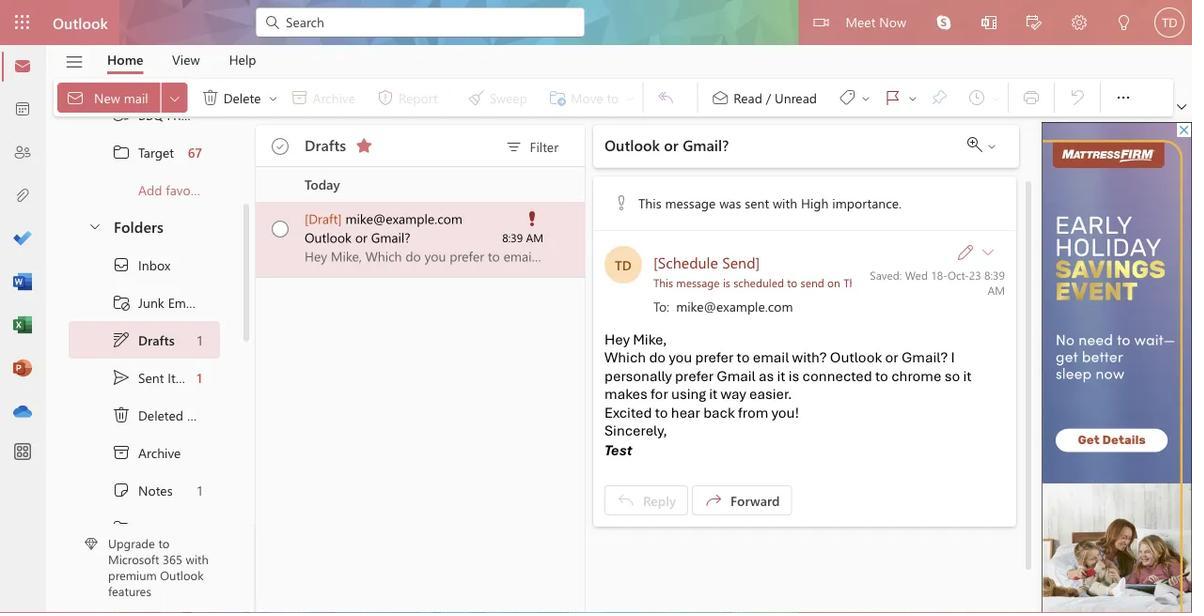 Task type: describe. For each thing, give the bounding box(es) containing it.
email
[[753, 349, 789, 367]]

or inside message list list box
[[355, 229, 367, 246]]

 button
[[161, 83, 188, 113]]

  saved: wed 18-oct-23 8:39 am
[[870, 243, 1005, 298]]

help
[[229, 51, 256, 68]]

message list list box
[[256, 167, 585, 613]]


[[112, 293, 131, 312]]

1 horizontal spatial or
[[664, 135, 679, 155]]

filter
[[530, 138, 558, 155]]


[[263, 13, 282, 32]]


[[956, 243, 975, 262]]

to left hear
[[655, 404, 668, 422]]

 forward
[[704, 492, 780, 510]]

gmail? inside message list list box
[[371, 229, 410, 246]]

premium features image
[[85, 538, 98, 551]]

forward
[[730, 492, 780, 510]]

 read / unread
[[711, 88, 817, 107]]

excel image
[[13, 317, 32, 336]]

or inside hey mike, which do you prefer to email with? outlook or gmail? i personally prefer gmail as it is connected to chrome so it makes for using it way easier. excited to hear back from you! sincerely, test
[[885, 349, 898, 367]]

18-
[[931, 268, 948, 283]]


[[884, 88, 903, 107]]

unread
[[775, 89, 817, 106]]

so
[[945, 367, 960, 385]]

with inside upgrade to microsoft 365 with premium outlook features
[[186, 552, 209, 568]]

easier.
[[749, 385, 792, 404]]

people image
[[13, 144, 32, 163]]

view button
[[158, 45, 214, 74]]

 inside option
[[272, 221, 289, 238]]

 delete 
[[201, 88, 279, 107]]

8:00
[[905, 275, 926, 290]]

to: mike@example.com
[[653, 298, 793, 315]]


[[704, 492, 723, 510]]

 for  deleted items
[[112, 406, 131, 425]]

features
[[108, 583, 151, 600]]

outlook inside upgrade to microsoft 365 with premium outlook features
[[160, 568, 204, 584]]

 button
[[874, 83, 905, 113]]

personally
[[605, 367, 672, 385]]

 button
[[1102, 0, 1147, 47]]

mike@example.com button
[[676, 298, 793, 315]]

was
[[719, 194, 741, 212]]

to inside upgrade to microsoft 365 with premium outlook features
[[158, 536, 170, 552]]

is inside hey mike, which do you prefer to email with? outlook or gmail? i personally prefer gmail as it is connected to chrome so it makes for using it way easier. excited to hear back from you! sincerely, test
[[789, 367, 799, 385]]


[[1027, 15, 1042, 30]]


[[523, 210, 542, 228]]

home button
[[93, 45, 157, 74]]

 tree item
[[69, 133, 220, 171]]

chrome
[[891, 367, 941, 385]]

gmail? inside hey mike, which do you prefer to email with? outlook or gmail? i personally prefer gmail as it is connected to chrome so it makes for using it way easier. excited to hear back from you! sincerely, test
[[902, 349, 948, 367]]

deleted
[[138, 407, 183, 424]]

hey mike, which do you prefer to email with? outlook or gmail? i personally prefer gmail as it is connected to chrome so it makes for using it way easier. excited to hear back from you! sincerely, test
[[605, 330, 972, 460]]

archive
[[138, 444, 181, 462]]

outlook inside "banner"
[[53, 12, 108, 32]]

test dummy image
[[605, 246, 642, 284]]

0 vertical spatial gmail?
[[683, 135, 729, 155]]

meet
[[846, 13, 876, 30]]

thu
[[843, 275, 862, 290]]

to left email
[[737, 349, 750, 367]]

[draft] mike@example.com
[[305, 210, 462, 228]]

outlook link
[[53, 0, 108, 45]]

 bbq friends
[[112, 105, 209, 124]]

mike,
[[633, 330, 667, 349]]


[[612, 194, 631, 212]]

prefer right you
[[695, 349, 734, 367]]


[[711, 88, 730, 107]]

onedrive image
[[13, 403, 32, 422]]

for
[[651, 385, 668, 404]]


[[112, 105, 131, 124]]


[[504, 138, 523, 157]]

bbq
[[138, 106, 163, 123]]


[[112, 444, 131, 463]]

 tree item
[[69, 472, 220, 510]]

friends
[[167, 106, 209, 123]]

sincerely,
[[605, 422, 667, 440]]

powerpoint image
[[13, 360, 32, 379]]

 inside   saved: wed 18-oct-23 8:39 am
[[982, 247, 994, 259]]

message inside  this message was sent with high importance.
[[665, 194, 716, 212]]

 
[[884, 88, 919, 107]]

oct-
[[948, 268, 969, 283]]

upgrade
[[108, 536, 155, 552]]

/
[[766, 89, 771, 106]]

 new mail
[[66, 88, 148, 107]]


[[66, 88, 85, 107]]


[[112, 369, 131, 387]]

oct,
[[882, 275, 902, 290]]

folders tree item
[[69, 209, 220, 246]]

this inside the [schedule send] this message is scheduled to send on thu 19-oct, 8:00 am
[[653, 275, 673, 290]]

add favorite tree item
[[69, 171, 220, 209]]

folders
[[114, 216, 163, 236]]

move & delete group
[[57, 79, 639, 117]]

8:39 inside message list list box
[[502, 230, 523, 245]]

 inside  popup button
[[167, 90, 182, 106]]


[[838, 88, 856, 107]]

to inside the [schedule send] this message is scheduled to send on thu 19-oct, 8:00 am
[[787, 275, 797, 290]]

[schedule
[[653, 252, 718, 272]]

 inside the  delete 
[[267, 93, 279, 104]]

sent
[[138, 369, 164, 387]]

drafts heading
[[305, 125, 379, 166]]

am inside the [schedule send] this message is scheduled to send on thu 19-oct, 8:00 am
[[929, 275, 946, 290]]

outlook banner
[[0, 0, 1192, 47]]

saved:
[[870, 268, 902, 283]]

0 horizontal spatial it
[[709, 385, 718, 404]]

 inside 'select all messages' checkbox
[[272, 138, 289, 155]]

more apps image
[[13, 444, 32, 463]]

67
[[188, 144, 202, 161]]

home
[[107, 51, 143, 68]]

from
[[738, 404, 768, 422]]

do
[[649, 349, 666, 367]]

365
[[163, 552, 182, 568]]

new
[[94, 89, 120, 106]]

 junk email
[[112, 293, 199, 312]]

message inside the [schedule send] this message is scheduled to send on thu 19-oct, 8:00 am
[[676, 275, 720, 290]]

 button for 
[[266, 83, 281, 113]]

i
[[951, 349, 955, 367]]

 for  delete 
[[201, 88, 220, 107]]

am inside   saved: wed 18-oct-23 8:39 am
[[988, 283, 1005, 298]]

td for td dropdown button
[[1162, 15, 1177, 30]]

0 vertical spatial outlook or gmail?
[[605, 135, 729, 155]]

am inside message list list box
[[526, 230, 543, 245]]

19-
[[865, 275, 882, 290]]

send
[[801, 275, 824, 290]]

to left chrome
[[875, 367, 888, 385]]

you!
[[772, 404, 799, 422]]

mike@example.com for to: mike@example.com
[[676, 298, 793, 315]]

 button
[[1012, 0, 1057, 47]]


[[1114, 88, 1133, 107]]

sent
[[745, 194, 769, 212]]

today heading
[[256, 167, 585, 202]]

 button
[[1105, 79, 1142, 117]]

 sent items 1
[[112, 369, 202, 387]]

none text field inside application
[[653, 298, 982, 315]]

tab list containing home
[[93, 45, 271, 74]]

 tree item
[[69, 322, 220, 359]]

td for test dummy image
[[615, 256, 632, 274]]

word image
[[13, 274, 32, 292]]



Task type: locate. For each thing, give the bounding box(es) containing it.
 tree item
[[69, 397, 220, 434]]

it right as
[[777, 367, 785, 385]]

tab list
[[93, 45, 271, 74]]

1 inside  tree item
[[197, 332, 202, 349]]

1 horizontal spatial 8:39
[[984, 268, 1005, 283]]

0 horizontal spatial drafts
[[138, 332, 175, 349]]

drafts 
[[305, 135, 373, 155]]

1 vertical spatial outlook or gmail?
[[305, 229, 410, 246]]

drafts inside drafts 
[[305, 135, 346, 155]]

 button inside move & delete group
[[266, 83, 281, 113]]

2 1 from the top
[[197, 369, 202, 387]]

outlook up  button
[[53, 12, 108, 32]]

am down 
[[526, 230, 543, 245]]

high
[[801, 194, 829, 212]]

read
[[734, 89, 762, 106]]

 up microsoft
[[112, 519, 131, 538]]

to
[[787, 275, 797, 290], [737, 349, 750, 367], [875, 367, 888, 385], [655, 404, 668, 422], [158, 536, 170, 552]]


[[201, 88, 220, 107], [112, 406, 131, 425]]

outlook up  on the top
[[605, 135, 660, 155]]

td inside dropdown button
[[1162, 15, 1177, 30]]

0 horizontal spatial  button
[[266, 83, 281, 113]]

0 horizontal spatial 
[[982, 247, 994, 259]]

it left way
[[709, 385, 718, 404]]

to left the send
[[787, 275, 797, 290]]

way
[[721, 385, 746, 404]]

1 horizontal spatial gmail?
[[683, 135, 729, 155]]

message down the [schedule
[[676, 275, 720, 290]]


[[1072, 15, 1087, 30]]

0 horizontal spatial outlook or gmail?
[[305, 229, 410, 246]]

0 vertical spatial 8:39
[[502, 230, 523, 245]]

1 horizontal spatial is
[[789, 367, 799, 385]]

with
[[773, 194, 797, 212], [186, 552, 209, 568]]

 left target
[[112, 143, 131, 162]]

1 inside  tree item
[[197, 482, 202, 499]]

 reply
[[617, 492, 676, 510]]

1 horizontal spatial am
[[929, 275, 946, 290]]

1 right notes
[[197, 482, 202, 499]]

td
[[1162, 15, 1177, 30], [615, 256, 632, 274]]

tree inside application
[[69, 246, 220, 614]]

2 horizontal spatial it
[[963, 367, 972, 385]]

 target
[[112, 143, 174, 162]]

 
[[967, 137, 997, 152]]

 inside the  
[[907, 93, 919, 104]]

2 horizontal spatial or
[[885, 349, 898, 367]]

1 vertical spatial drafts
[[138, 332, 175, 349]]

mike@example.com down scheduled
[[676, 298, 793, 315]]


[[112, 481, 131, 500]]


[[112, 256, 131, 275]]

 up 
[[112, 406, 131, 425]]

1 down 'email'
[[197, 332, 202, 349]]

drafts
[[305, 135, 346, 155], [138, 332, 175, 349]]

 button
[[78, 209, 110, 243]]

1 horizontal spatial mike@example.com
[[676, 298, 793, 315]]

1 vertical spatial 8:39
[[984, 268, 1005, 283]]

with right 365
[[186, 552, 209, 568]]

items right the 'deleted'
[[187, 407, 219, 424]]

1 horizontal spatial 
[[1177, 102, 1186, 112]]

mike@example.com
[[345, 210, 462, 228], [676, 298, 793, 315]]

is inside the [schedule send] this message is scheduled to send on thu 19-oct, 8:00 am
[[723, 275, 730, 290]]

outlook inside message list list box
[[305, 229, 352, 246]]


[[936, 15, 951, 30]]

none text field containing to:
[[653, 298, 982, 315]]

drafts inside  drafts
[[138, 332, 175, 349]]

1 vertical spatial 
[[112, 406, 131, 425]]

 notes
[[112, 481, 173, 500]]

 button for 
[[905, 83, 920, 113]]

1 inside  sent items 1
[[197, 369, 202, 387]]

8:39 am
[[502, 230, 543, 245]]

 button inside tags group
[[905, 83, 920, 113]]

Select all messages checkbox
[[267, 133, 293, 160]]

mike@example.com for [draft] mike@example.com
[[345, 210, 462, 228]]

1 vertical spatial or
[[355, 229, 367, 246]]

Search for email, meetings, files and more. field
[[284, 12, 573, 31]]

to right the upgrade
[[158, 536, 170, 552]]

 button
[[1173, 98, 1190, 117]]

items for 
[[187, 407, 219, 424]]

1  button from the left
[[266, 83, 281, 113]]

mail image
[[13, 57, 32, 76]]

 tree item
[[69, 96, 220, 133]]

0 horizontal spatial am
[[526, 230, 543, 245]]

0 vertical spatial or
[[664, 135, 679, 155]]

importance.
[[832, 194, 902, 212]]

1 vertical spatial td
[[615, 256, 632, 274]]

 tree item
[[69, 434, 220, 472]]

 
[[838, 88, 872, 107]]

reply
[[643, 492, 676, 510]]

 right delete
[[267, 93, 279, 104]]

1 1 from the top
[[197, 332, 202, 349]]

outlook or gmail?
[[605, 135, 729, 155], [305, 229, 410, 246]]

1 horizontal spatial drafts
[[305, 135, 346, 155]]

0 vertical spatial td
[[1162, 15, 1177, 30]]

tags group
[[702, 79, 1004, 117]]

favorite
[[166, 181, 210, 199]]

0 vertical spatial is
[[723, 275, 730, 290]]

8:39 down 
[[502, 230, 523, 245]]

3 1 from the top
[[197, 482, 202, 499]]

 tree item
[[69, 246, 220, 284]]

outlook or gmail? inside message list list box
[[305, 229, 410, 246]]

to do image
[[13, 230, 32, 249]]

0 vertical spatial this
[[638, 194, 661, 212]]

outlook
[[53, 12, 108, 32], [605, 135, 660, 155], [305, 229, 352, 246], [830, 349, 882, 367], [160, 568, 204, 584]]

is
[[723, 275, 730, 290], [789, 367, 799, 385]]

2 horizontal spatial am
[[988, 283, 1005, 298]]

2 vertical spatial 1
[[197, 482, 202, 499]]

td down  on the top
[[615, 256, 632, 274]]

 inside move & delete group
[[201, 88, 220, 107]]

1 vertical spatial with
[[186, 552, 209, 568]]

 right  on the right top of the page
[[860, 93, 872, 104]]

1 vertical spatial 
[[272, 221, 289, 238]]

1 horizontal spatial td
[[1162, 15, 1177, 30]]


[[355, 136, 373, 155]]

1 horizontal spatial 
[[201, 88, 220, 107]]

0 vertical spatial 
[[201, 88, 220, 107]]

gmail? left i
[[902, 349, 948, 367]]

items inside  deleted items
[[187, 407, 219, 424]]

2  from the top
[[272, 221, 289, 238]]

 button
[[1057, 0, 1102, 47]]

gmail? down the [draft] mike@example.com
[[371, 229, 410, 246]]

makes
[[605, 385, 647, 404]]

delete
[[223, 89, 261, 106]]

on
[[827, 275, 840, 290]]

it
[[777, 367, 785, 385], [963, 367, 972, 385], [709, 385, 718, 404]]

gmail?
[[683, 135, 729, 155], [371, 229, 410, 246], [902, 349, 948, 367]]

 inside  
[[986, 141, 997, 152]]

0 vertical spatial 
[[112, 143, 131, 162]]

 for  target
[[112, 143, 131, 162]]

1 horizontal spatial it
[[777, 367, 785, 385]]

 inside  'tree item'
[[112, 143, 131, 162]]

gmail? down 
[[683, 135, 729, 155]]

2  from the top
[[112, 519, 131, 538]]

0 vertical spatial items
[[168, 369, 199, 387]]

this right  on the top
[[638, 194, 661, 212]]

am left oct-
[[929, 275, 946, 290]]

1 vertical spatial mike@example.com
[[676, 298, 793, 315]]

2 vertical spatial or
[[885, 349, 898, 367]]

1  from the top
[[272, 138, 289, 155]]

0 horizontal spatial or
[[355, 229, 367, 246]]

outlook or gmail? down 
[[605, 135, 729, 155]]

8:39
[[502, 230, 523, 245], [984, 268, 1005, 283]]

 left the [draft]
[[272, 221, 289, 238]]

 button
[[921, 0, 966, 45]]

td right ''
[[1162, 15, 1177, 30]]


[[981, 15, 997, 30]]

message
[[665, 194, 716, 212], [676, 275, 720, 290]]

 search field
[[256, 0, 585, 42]]

1  from the top
[[112, 143, 131, 162]]

message list section
[[256, 120, 585, 613]]

is right as
[[789, 367, 799, 385]]

0 horizontal spatial 
[[112, 406, 131, 425]]

0 horizontal spatial 8:39
[[502, 230, 523, 245]]

application containing outlook
[[0, 0, 1192, 614]]

 left delete
[[201, 88, 220, 107]]

am right 23
[[988, 283, 1005, 298]]

td inside test dummy image
[[615, 256, 632, 274]]

 left folders
[[87, 219, 102, 234]]

as
[[759, 367, 774, 385]]

prefer up hear
[[675, 367, 714, 385]]

 up friends
[[167, 90, 182, 106]]

1 horizontal spatial with
[[773, 194, 797, 212]]

 right 
[[986, 141, 997, 152]]

outlook right 'premium'
[[160, 568, 204, 584]]

0 vertical spatial with
[[773, 194, 797, 212]]


[[167, 90, 182, 106], [860, 93, 872, 104], [267, 93, 279, 104], [907, 93, 919, 104], [986, 141, 997, 152], [87, 219, 102, 234]]

 right 
[[982, 247, 994, 259]]

 left drafts  at left
[[272, 138, 289, 155]]

you
[[669, 349, 692, 367]]

with inside  this message was sent with high importance.
[[773, 194, 797, 212]]

microsoft
[[108, 552, 159, 568]]

left-rail-appbar navigation
[[4, 45, 41, 434]]

0 vertical spatial message
[[665, 194, 716, 212]]

inbox
[[138, 256, 170, 274]]

items for 
[[168, 369, 199, 387]]

calendar image
[[13, 101, 32, 119]]

0 vertical spatial 
[[1177, 102, 1186, 112]]

with?
[[792, 349, 827, 367]]

is up to: mike@example.com
[[723, 275, 730, 290]]

1 horizontal spatial  button
[[905, 83, 920, 113]]

files image
[[13, 187, 32, 206]]

0 vertical spatial 
[[272, 138, 289, 155]]

 inside  button
[[87, 219, 102, 234]]

prefer
[[695, 349, 734, 367], [675, 367, 714, 385]]

8:39 right 23
[[984, 268, 1005, 283]]

items
[[168, 369, 199, 387], [187, 407, 219, 424]]

0 vertical spatial 1
[[197, 332, 202, 349]]

 right 
[[1177, 102, 1186, 112]]

outlook right the with? at bottom right
[[830, 349, 882, 367]]

1 horizontal spatial outlook or gmail?
[[605, 135, 729, 155]]

Select a message checkbox
[[259, 202, 305, 243]]

tree
[[69, 246, 220, 614]]

0 horizontal spatial td
[[615, 256, 632, 274]]

drafts left  "button"
[[305, 135, 346, 155]]

None text field
[[653, 298, 982, 315]]

0 horizontal spatial is
[[723, 275, 730, 290]]

2 horizontal spatial gmail?
[[902, 349, 948, 367]]

tree containing 
[[69, 246, 220, 614]]

td button
[[605, 246, 642, 284]]

1 vertical spatial gmail?
[[371, 229, 410, 246]]

drafts right 
[[138, 332, 175, 349]]

1 for 
[[197, 482, 202, 499]]


[[64, 52, 84, 72]]

this up 'to:'
[[653, 275, 673, 290]]

items inside  sent items 1
[[168, 369, 199, 387]]

upgrade to microsoft 365 with premium outlook features
[[108, 536, 209, 600]]

1 vertical spatial this
[[653, 275, 673, 290]]

 deleted items
[[112, 406, 219, 425]]

this inside  this message was sent with high importance.
[[638, 194, 661, 212]]

1 vertical spatial message
[[676, 275, 720, 290]]

 archive
[[112, 444, 181, 463]]

message left was
[[665, 194, 716, 212]]

outlook down the [draft]
[[305, 229, 352, 246]]

0 vertical spatial drafts
[[305, 135, 346, 155]]

 inside  dropdown button
[[1177, 102, 1186, 112]]

1 vertical spatial is
[[789, 367, 799, 385]]

2  button from the left
[[905, 83, 920, 113]]


[[814, 15, 829, 30]]

8:39 inside   saved: wed 18-oct-23 8:39 am
[[984, 268, 1005, 283]]

 button right delete
[[266, 83, 281, 113]]

this
[[638, 194, 661, 212], [653, 275, 673, 290]]

hear
[[671, 404, 700, 422]]

help button
[[215, 45, 270, 74]]

outlook or gmail? down the [draft] mike@example.com
[[305, 229, 410, 246]]

meet now
[[846, 13, 906, 30]]

1 vertical spatial 
[[112, 519, 131, 538]]

0 horizontal spatial with
[[186, 552, 209, 568]]

0 horizontal spatial gmail?
[[371, 229, 410, 246]]

 tree item
[[69, 284, 220, 322]]

 right 
[[907, 93, 919, 104]]

1 vertical spatial 1
[[197, 369, 202, 387]]

0 horizontal spatial mike@example.com
[[345, 210, 462, 228]]

 inside  
[[860, 93, 872, 104]]

1 for 
[[197, 332, 202, 349]]

1 vertical spatial 
[[982, 247, 994, 259]]

mike@example.com down today heading
[[345, 210, 462, 228]]

items right sent
[[168, 369, 199, 387]]

with right sent
[[773, 194, 797, 212]]

 button right 
[[905, 83, 920, 113]]

1 right sent
[[197, 369, 202, 387]]

 inside tree item
[[112, 406, 131, 425]]

 for 
[[112, 519, 131, 538]]

 tree item
[[69, 359, 220, 397]]

mike@example.com inside message list list box
[[345, 210, 462, 228]]

excited
[[605, 404, 652, 422]]

today
[[305, 176, 340, 193]]

0 vertical spatial mike@example.com
[[345, 210, 462, 228]]

2 vertical spatial gmail?
[[902, 349, 948, 367]]

it right so
[[963, 367, 972, 385]]

 button
[[966, 0, 1012, 47]]

outlook inside hey mike, which do you prefer to email with? outlook or gmail? i personally prefer gmail as it is connected to chrome so it makes for using it way easier. excited to hear back from you! sincerely, test
[[830, 349, 882, 367]]

1 vertical spatial items
[[187, 407, 219, 424]]

application
[[0, 0, 1192, 614]]

email
[[168, 294, 199, 311]]



Task type: vqa. For each thing, say whether or not it's contained in the screenshot.
prefer
yes



